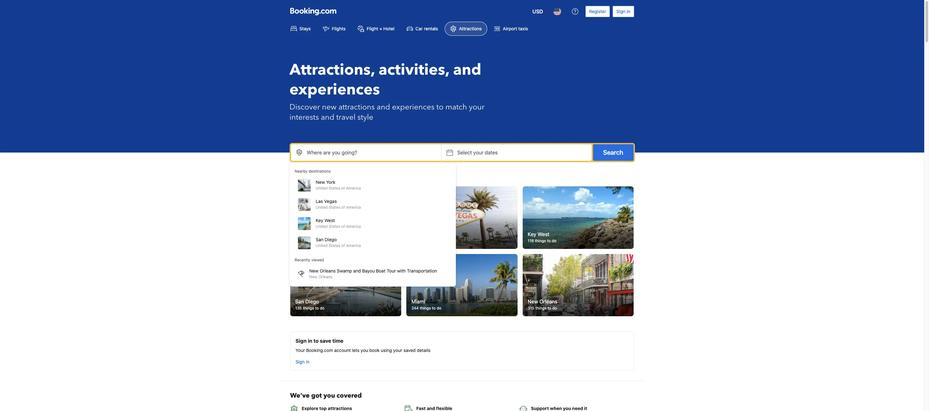 Task type: vqa. For each thing, say whether or not it's contained in the screenshot.
Sat, Jan 6, 2024 – Sat, Jan 13, 2024 "dropdown button"
no



Task type: locate. For each thing, give the bounding box(es) containing it.
to right 315
[[548, 306, 552, 311]]

america inside las vegas united states of america
[[346, 205, 361, 210]]

states up san diego united states of america
[[329, 225, 340, 229]]

to right 244
[[432, 306, 436, 311]]

2 united from the top
[[316, 205, 328, 210]]

sign
[[617, 9, 626, 14], [296, 339, 307, 345], [296, 360, 305, 365]]

new up las
[[316, 180, 325, 185]]

your right using
[[393, 348, 402, 354]]

united down las
[[316, 205, 328, 210]]

0 horizontal spatial experiences
[[290, 79, 380, 100]]

york up vegas
[[326, 180, 335, 185]]

states
[[329, 186, 340, 191], [329, 205, 340, 210], [329, 225, 340, 229], [329, 244, 340, 249]]

nearby destinations
[[295, 169, 331, 174], [290, 173, 353, 181]]

1 vertical spatial diego
[[306, 299, 319, 305]]

destinations up the new york united states of america
[[309, 169, 331, 174]]

sign in down your
[[296, 360, 310, 365]]

west inside the key west united states of america
[[325, 218, 335, 224]]

of inside las vegas united states of america
[[341, 205, 345, 210]]

match
[[446, 102, 467, 113]]

orleans for new orleans swamp and bayou boat tour with transportation
[[320, 269, 336, 274]]

0 vertical spatial experiences
[[290, 79, 380, 100]]

nearby
[[295, 169, 308, 174], [290, 173, 313, 181]]

1 of from the top
[[341, 186, 345, 191]]

united inside the key west united states of america
[[316, 225, 328, 229]]

account
[[334, 348, 351, 354]]

key west 118 things to do
[[528, 232, 557, 244]]

york for new york united states of america
[[326, 180, 335, 185]]

sign in
[[617, 9, 631, 14], [296, 360, 310, 365]]

of
[[341, 186, 345, 191], [341, 205, 345, 210], [341, 225, 345, 229], [341, 244, 345, 249]]

covered
[[337, 392, 362, 401]]

1 vertical spatial key
[[528, 232, 537, 238]]

do right 315
[[553, 306, 557, 311]]

sign for the bottommost sign in link
[[296, 360, 305, 365]]

new for united
[[316, 180, 325, 185]]

2 states from the top
[[329, 205, 340, 210]]

diego for san diego 135 things to do
[[306, 299, 319, 305]]

do inside new york 1208 things to do
[[322, 239, 327, 244]]

things for san diego
[[303, 306, 314, 311]]

new down viewed
[[309, 269, 319, 274]]

1 vertical spatial west
[[538, 232, 550, 238]]

time
[[333, 339, 344, 345]]

things for key west
[[535, 239, 546, 244]]

destinations up vegas
[[315, 173, 353, 181]]

1 united from the top
[[316, 186, 328, 191]]

and
[[453, 59, 482, 81], [377, 102, 390, 113], [321, 112, 334, 123], [353, 269, 361, 274]]

do right 118
[[552, 239, 557, 244]]

4 america from the top
[[346, 244, 361, 249]]

new for swamp
[[309, 269, 319, 274]]

do inside "new orleans 315 things to do"
[[553, 306, 557, 311]]

states inside the new york united states of america
[[329, 186, 340, 191]]

0 vertical spatial your
[[469, 102, 485, 113]]

america inside the key west united states of america
[[346, 225, 361, 229]]

do inside the san diego 135 things to do
[[320, 306, 325, 311]]

+
[[380, 26, 382, 31]]

135
[[295, 306, 302, 311]]

interests
[[290, 112, 319, 123]]

1 vertical spatial your
[[473, 150, 484, 156]]

bayou
[[362, 269, 375, 274]]

3 united from the top
[[316, 225, 328, 229]]

key inside key west 118 things to do
[[528, 232, 537, 238]]

flights
[[332, 26, 346, 31]]

new inside "new orleans 315 things to do"
[[528, 299, 538, 305]]

1208
[[295, 239, 304, 244]]

3 america from the top
[[346, 225, 361, 229]]

2 america from the top
[[346, 205, 361, 210]]

of inside san diego united states of america
[[341, 244, 345, 249]]

san inside the san diego 135 things to do
[[295, 299, 304, 305]]

things down miami
[[420, 306, 431, 311]]

to right 118
[[547, 239, 551, 244]]

in right register
[[627, 9, 631, 14]]

nearby for sign
[[290, 173, 313, 181]]

america inside the new york united states of america
[[346, 186, 361, 191]]

things right 118
[[535, 239, 546, 244]]

sign right register
[[617, 9, 626, 14]]

sign in link
[[613, 6, 634, 17], [293, 357, 312, 369]]

0 horizontal spatial san
[[295, 299, 304, 305]]

new
[[316, 180, 325, 185], [295, 232, 306, 238], [309, 269, 319, 274], [309, 275, 317, 280], [528, 299, 538, 305]]

new york image
[[290, 187, 401, 249]]

miami 244 things to do
[[412, 299, 442, 311]]

usd
[[533, 9, 543, 14]]

things right 1208
[[305, 239, 317, 244]]

Where are you going? search field
[[291, 145, 441, 161]]

things
[[305, 239, 317, 244], [535, 239, 546, 244], [303, 306, 314, 311], [420, 306, 431, 311], [536, 306, 547, 311]]

0 vertical spatial in
[[627, 9, 631, 14]]

key up new york 1208 things to do
[[316, 218, 323, 224]]

0 vertical spatial west
[[325, 218, 335, 224]]

west for key west 118 things to do
[[538, 232, 550, 238]]

of for las vegas
[[341, 205, 345, 210]]

key
[[316, 218, 323, 224], [528, 232, 537, 238]]

america inside san diego united states of america
[[346, 244, 361, 249]]

dates
[[485, 150, 498, 156]]

0 vertical spatial you
[[361, 348, 368, 354]]

3 states from the top
[[329, 225, 340, 229]]

united inside las vegas united states of america
[[316, 205, 328, 210]]

states for key west
[[329, 225, 340, 229]]

4 of from the top
[[341, 244, 345, 249]]

1 vertical spatial sign in
[[296, 360, 310, 365]]

san right 1208
[[316, 237, 324, 243]]

1 horizontal spatial sign in
[[617, 9, 631, 14]]

of down the key west united states of america
[[341, 244, 345, 249]]

united inside the new york united states of america
[[316, 186, 328, 191]]

you
[[361, 348, 368, 354], [324, 392, 335, 401]]

to inside "new orleans 315 things to do"
[[548, 306, 552, 311]]

united down new york 1208 things to do
[[316, 244, 328, 249]]

2 vertical spatial orleans
[[540, 299, 558, 305]]

new orleans 315 things to do
[[528, 299, 558, 311]]

saved
[[404, 348, 416, 354]]

to
[[437, 102, 444, 113], [318, 239, 321, 244], [547, 239, 551, 244], [315, 306, 319, 311], [432, 306, 436, 311], [548, 306, 552, 311], [314, 339, 319, 345]]

your right match
[[469, 102, 485, 113]]

things inside the san diego 135 things to do
[[303, 306, 314, 311]]

car
[[416, 26, 423, 31]]

states for san diego
[[329, 244, 340, 249]]

sign down your
[[296, 360, 305, 365]]

1 horizontal spatial experiences
[[392, 102, 435, 113]]

sign in link down your
[[293, 357, 312, 369]]

4 united from the top
[[316, 244, 328, 249]]

new up 1208
[[295, 232, 306, 238]]

0 vertical spatial san
[[316, 237, 324, 243]]

states inside san diego united states of america
[[329, 244, 340, 249]]

flight + hotel link
[[352, 22, 400, 36]]

orleans inside "new orleans 315 things to do"
[[540, 299, 558, 305]]

flight
[[367, 26, 378, 31]]

san up 135 at the left of page
[[295, 299, 304, 305]]

orleans for new orleans
[[540, 299, 558, 305]]

to left save on the bottom left of page
[[314, 339, 319, 345]]

we've
[[290, 392, 310, 401]]

your
[[469, 102, 485, 113], [473, 150, 484, 156], [393, 348, 402, 354]]

booking.com
[[306, 348, 333, 354]]

with
[[397, 269, 406, 274]]

do up viewed
[[322, 239, 327, 244]]

1 america from the top
[[346, 186, 361, 191]]

1 states from the top
[[329, 186, 340, 191]]

search button
[[593, 145, 634, 161]]

of up the key west united states of america
[[341, 205, 345, 210]]

of inside the new york united states of america
[[341, 186, 345, 191]]

do for san diego
[[320, 306, 325, 311]]

west
[[325, 218, 335, 224], [538, 232, 550, 238]]

america
[[346, 186, 361, 191], [346, 205, 361, 210], [346, 225, 361, 229], [346, 244, 361, 249]]

in down the booking.com
[[306, 360, 310, 365]]

1 horizontal spatial sign in link
[[613, 6, 634, 17]]

things right 315
[[536, 306, 547, 311]]

things inside key west 118 things to do
[[535, 239, 546, 244]]

america up las vegas united states of america
[[346, 186, 361, 191]]

1 horizontal spatial diego
[[325, 237, 337, 243]]

0 vertical spatial york
[[326, 180, 335, 185]]

san
[[316, 237, 324, 243], [295, 299, 304, 305]]

airport
[[503, 26, 517, 31]]

states down vegas
[[329, 205, 340, 210]]

san diego united states of america
[[316, 237, 361, 249]]

3 of from the top
[[341, 225, 345, 229]]

do
[[322, 239, 327, 244], [552, 239, 557, 244], [320, 306, 325, 311], [437, 306, 442, 311], [553, 306, 557, 311]]

4 states from the top
[[329, 244, 340, 249]]

to right 135 at the left of page
[[315, 306, 319, 311]]

york up recently viewed
[[307, 232, 317, 238]]

things for new orleans
[[536, 306, 547, 311]]

1 horizontal spatial key
[[528, 232, 537, 238]]

in
[[627, 9, 631, 14], [308, 339, 312, 345], [306, 360, 310, 365]]

key for key west 118 things to do
[[528, 232, 537, 238]]

san for san diego united states of america
[[316, 237, 324, 243]]

to inside attractions, activities, and experiences discover new attractions and experiences to match your interests and travel style
[[437, 102, 444, 113]]

san diego image
[[290, 254, 401, 317]]

to left match
[[437, 102, 444, 113]]

do inside key west 118 things to do
[[552, 239, 557, 244]]

diego
[[325, 237, 337, 243], [306, 299, 319, 305]]

0 horizontal spatial key
[[316, 218, 323, 224]]

0 vertical spatial key
[[316, 218, 323, 224]]

0 horizontal spatial york
[[307, 232, 317, 238]]

new down recently viewed
[[309, 275, 317, 280]]

diego inside san diego united states of america
[[325, 237, 337, 243]]

things inside new york 1208 things to do
[[305, 239, 317, 244]]

your left dates
[[473, 150, 484, 156]]

york
[[326, 180, 335, 185], [307, 232, 317, 238]]

viewed
[[312, 258, 324, 263]]

states inside the key west united states of america
[[329, 225, 340, 229]]

1 vertical spatial york
[[307, 232, 317, 238]]

1 vertical spatial san
[[295, 299, 304, 305]]

sign in link right register link
[[613, 6, 634, 17]]

0 vertical spatial sign
[[617, 9, 626, 14]]

do right 244
[[437, 306, 442, 311]]

0 vertical spatial orleans
[[320, 269, 336, 274]]

attractions
[[339, 102, 375, 113]]

your booking.com account lets you book using your saved details
[[296, 348, 431, 354]]

of inside the key west united states of america
[[341, 225, 345, 229]]

experiences
[[290, 79, 380, 100], [392, 102, 435, 113]]

1 vertical spatial orleans
[[319, 275, 333, 280]]

1 horizontal spatial west
[[538, 232, 550, 238]]

united for new
[[316, 186, 328, 191]]

new up 315
[[528, 299, 538, 305]]

do for new york
[[322, 239, 327, 244]]

0 horizontal spatial west
[[325, 218, 335, 224]]

of up san diego united states of america
[[341, 225, 345, 229]]

0 horizontal spatial sign in
[[296, 360, 310, 365]]

to inside the san diego 135 things to do
[[315, 306, 319, 311]]

1 horizontal spatial york
[[326, 180, 335, 185]]

recently viewed
[[295, 258, 324, 263]]

you right lets
[[361, 348, 368, 354]]

united up new york 1208 things to do
[[316, 225, 328, 229]]

to inside new york 1208 things to do
[[318, 239, 321, 244]]

states down the key west united states of america
[[329, 244, 340, 249]]

search
[[603, 149, 624, 156]]

san for san diego 135 things to do
[[295, 299, 304, 305]]

select your dates
[[458, 150, 498, 156]]

0 horizontal spatial diego
[[306, 299, 319, 305]]

transportation
[[407, 269, 437, 274]]

things inside "new orleans 315 things to do"
[[536, 306, 547, 311]]

states inside las vegas united states of america
[[329, 205, 340, 210]]

miami image
[[407, 254, 518, 317]]

states up vegas
[[329, 186, 340, 191]]

1 horizontal spatial san
[[316, 237, 324, 243]]

0 horizontal spatial sign in link
[[293, 357, 312, 369]]

new for 1208
[[295, 232, 306, 238]]

america up the key west united states of america
[[346, 205, 361, 210]]

things right 135 at the left of page
[[303, 306, 314, 311]]

book
[[370, 348, 380, 354]]

nearby destinations up the new york united states of america
[[295, 169, 331, 174]]

nearby destinations for viewed
[[295, 169, 331, 174]]

sign up your
[[296, 339, 307, 345]]

nearby destinations up las
[[290, 173, 353, 181]]

to up viewed
[[318, 239, 321, 244]]

0 vertical spatial diego
[[325, 237, 337, 243]]

west inside key west 118 things to do
[[538, 232, 550, 238]]

united up las
[[316, 186, 328, 191]]

miami
[[412, 299, 425, 305]]

new inside new york 1208 things to do
[[295, 232, 306, 238]]

san inside san diego united states of america
[[316, 237, 324, 243]]

in up the booking.com
[[308, 339, 312, 345]]

sign in right register
[[617, 9, 631, 14]]

new orleans swamp and bayou boat tour with transportation new orleans
[[309, 269, 437, 280]]

you right "got"
[[324, 392, 335, 401]]

of for key west
[[341, 225, 345, 229]]

of up las vegas united states of america
[[341, 186, 345, 191]]

0 horizontal spatial you
[[324, 392, 335, 401]]

america up "swamp"
[[346, 244, 361, 249]]

attractions
[[459, 26, 482, 31]]

new inside the new york united states of america
[[316, 180, 325, 185]]

york inside new york 1208 things to do
[[307, 232, 317, 238]]

2 vertical spatial sign
[[296, 360, 305, 365]]

america up san diego united states of america
[[346, 225, 361, 229]]

2 of from the top
[[341, 205, 345, 210]]

key up 118
[[528, 232, 537, 238]]

destinations
[[309, 169, 331, 174], [315, 173, 353, 181]]

we've got you covered
[[290, 392, 362, 401]]

do right 135 at the left of page
[[320, 306, 325, 311]]

to inside miami 244 things to do
[[432, 306, 436, 311]]

register
[[589, 9, 606, 14]]

key inside the key west united states of america
[[316, 218, 323, 224]]

york inside the new york united states of america
[[326, 180, 335, 185]]

diego inside the san diego 135 things to do
[[306, 299, 319, 305]]

united inside san diego united states of america
[[316, 244, 328, 249]]



Task type: describe. For each thing, give the bounding box(es) containing it.
diego for san diego united states of america
[[325, 237, 337, 243]]

destinations for recently viewed
[[309, 169, 331, 174]]

attractions, activities, and experiences discover new attractions and experiences to match your interests and travel style
[[290, 59, 485, 123]]

new york united states of america
[[316, 180, 361, 191]]

united for las
[[316, 205, 328, 210]]

america for diego
[[346, 244, 361, 249]]

1 vertical spatial you
[[324, 392, 335, 401]]

key for key west united states of america
[[316, 218, 323, 224]]

booking.com image
[[290, 8, 336, 15]]

airport taxis link
[[489, 22, 534, 36]]

select
[[458, 150, 472, 156]]

315
[[528, 306, 535, 311]]

activities,
[[379, 59, 449, 81]]

new orleans image
[[523, 254, 634, 317]]

0 vertical spatial sign in
[[617, 9, 631, 14]]

register link
[[586, 6, 610, 17]]

flight + hotel
[[367, 26, 395, 31]]

new
[[322, 102, 337, 113]]

travel
[[336, 112, 356, 123]]

2 vertical spatial your
[[393, 348, 402, 354]]

do for new orleans
[[553, 306, 557, 311]]

america for york
[[346, 186, 361, 191]]

attractions,
[[290, 59, 375, 81]]

of for new york
[[341, 186, 345, 191]]

car rentals
[[416, 26, 438, 31]]

to inside key west 118 things to do
[[547, 239, 551, 244]]

stays
[[300, 26, 311, 31]]

got
[[311, 392, 322, 401]]

1 vertical spatial sign
[[296, 339, 307, 345]]

york for new york 1208 things to do
[[307, 232, 317, 238]]

lets
[[352, 348, 360, 354]]

las vegas image
[[407, 187, 518, 249]]

stays link
[[285, 22, 316, 36]]

and inside new orleans swamp and bayou boat tour with transportation new orleans
[[353, 269, 361, 274]]

0 vertical spatial sign in link
[[613, 6, 634, 17]]

new york 1208 things to do
[[295, 232, 327, 244]]

do for key west
[[552, 239, 557, 244]]

things for new york
[[305, 239, 317, 244]]

recently
[[295, 258, 310, 263]]

118
[[528, 239, 534, 244]]

sign for sign in link to the top
[[617, 9, 626, 14]]

things inside miami 244 things to do
[[420, 306, 431, 311]]

united for key
[[316, 225, 328, 229]]

destinations for sign in to save time
[[315, 173, 353, 181]]

using
[[381, 348, 392, 354]]

boat
[[376, 269, 386, 274]]

your inside attractions, activities, and experiences discover new attractions and experiences to match your interests and travel style
[[469, 102, 485, 113]]

new for 315
[[528, 299, 538, 305]]

swamp
[[337, 269, 352, 274]]

attractions link
[[445, 22, 487, 36]]

key west image
[[523, 187, 634, 249]]

save
[[320, 339, 331, 345]]

your
[[296, 348, 305, 354]]

states for las vegas
[[329, 205, 340, 210]]

rentals
[[424, 26, 438, 31]]

style
[[358, 112, 374, 123]]

america for west
[[346, 225, 361, 229]]

airport taxis
[[503, 26, 528, 31]]

1 vertical spatial in
[[308, 339, 312, 345]]

america for vegas
[[346, 205, 361, 210]]

nearby for recently
[[295, 169, 308, 174]]

states for new york
[[329, 186, 340, 191]]

sign in to save time
[[296, 339, 344, 345]]

discover
[[290, 102, 320, 113]]

vegas
[[324, 199, 337, 204]]

united for san
[[316, 244, 328, 249]]

1 horizontal spatial you
[[361, 348, 368, 354]]

tour
[[387, 269, 396, 274]]

1 vertical spatial experiences
[[392, 102, 435, 113]]

key west united states of america
[[316, 218, 361, 229]]

las vegas united states of america
[[316, 199, 361, 210]]

flights link
[[318, 22, 351, 36]]

san diego 135 things to do
[[295, 299, 325, 311]]

of for san diego
[[341, 244, 345, 249]]

las
[[316, 199, 323, 204]]

west for key west united states of america
[[325, 218, 335, 224]]

1 vertical spatial sign in link
[[293, 357, 312, 369]]

usd button
[[529, 4, 547, 19]]

do inside miami 244 things to do
[[437, 306, 442, 311]]

nearby destinations for in
[[290, 173, 353, 181]]

2 vertical spatial in
[[306, 360, 310, 365]]

details
[[417, 348, 431, 354]]

244
[[412, 306, 419, 311]]

taxis
[[519, 26, 528, 31]]

hotel
[[384, 26, 395, 31]]

car rentals link
[[401, 22, 444, 36]]



